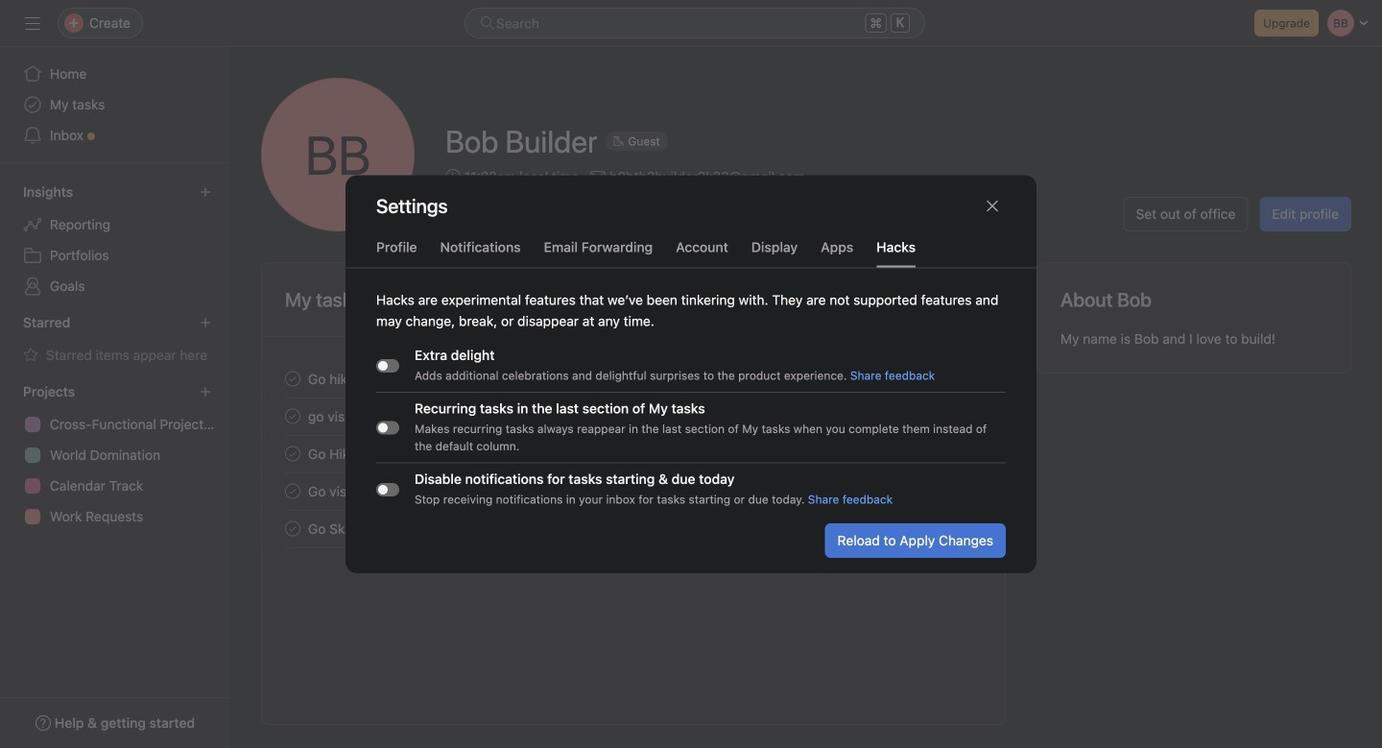 Task type: describe. For each thing, give the bounding box(es) containing it.
mark complete image for first mark complete option from the top
[[281, 367, 304, 390]]

2 mark complete checkbox from the top
[[281, 405, 304, 428]]

Mark complete checkbox
[[281, 480, 304, 503]]

4 list item from the top
[[262, 510, 1005, 547]]

1 mark complete checkbox from the top
[[281, 367, 304, 390]]

mark complete image for 2nd mark complete option from the top of the page
[[281, 405, 304, 428]]

4 mark complete checkbox from the top
[[281, 517, 304, 540]]

3 mark complete checkbox from the top
[[281, 442, 304, 465]]

1 switch from the top
[[376, 359, 399, 372]]

1 list item from the top
[[262, 360, 1005, 398]]

close this dialog image
[[985, 198, 1001, 213]]

2 switch from the top
[[376, 421, 399, 434]]



Task type: locate. For each thing, give the bounding box(es) containing it.
starred element
[[0, 305, 230, 374]]

mark complete image
[[281, 405, 304, 428], [281, 442, 304, 465], [281, 480, 304, 503]]

0 vertical spatial mark complete image
[[281, 367, 304, 390]]

1 vertical spatial mark complete image
[[281, 517, 304, 540]]

3 mark complete image from the top
[[281, 480, 304, 503]]

projects element
[[0, 374, 230, 536]]

list item
[[262, 360, 1005, 398], [262, 398, 1005, 435], [262, 435, 1005, 472], [262, 510, 1005, 547]]

1 mark complete image from the top
[[281, 405, 304, 428]]

mark complete image for mark complete checkbox at the left bottom of page
[[281, 480, 304, 503]]

2 vertical spatial mark complete image
[[281, 480, 304, 503]]

1 vertical spatial mark complete image
[[281, 442, 304, 465]]

settings tab list
[[346, 236, 1037, 268]]

Mark complete checkbox
[[281, 367, 304, 390], [281, 405, 304, 428], [281, 442, 304, 465], [281, 517, 304, 540]]

insights element
[[0, 175, 230, 305]]

mark complete image for 2nd mark complete option from the bottom of the page
[[281, 442, 304, 465]]

2 list item from the top
[[262, 398, 1005, 435]]

2 vertical spatial switch
[[376, 483, 399, 496]]

dialog
[[346, 175, 1037, 573]]

switch
[[376, 359, 399, 372], [376, 421, 399, 434], [376, 483, 399, 496]]

3 switch from the top
[[376, 483, 399, 496]]

0 vertical spatial switch
[[376, 359, 399, 372]]

2 mark complete image from the top
[[281, 517, 304, 540]]

mark complete image
[[281, 367, 304, 390], [281, 517, 304, 540]]

1 vertical spatial switch
[[376, 421, 399, 434]]

3 list item from the top
[[262, 435, 1005, 472]]

global element
[[0, 47, 230, 162]]

0 vertical spatial mark complete image
[[281, 405, 304, 428]]

hide sidebar image
[[25, 15, 40, 31]]

mark complete image for 4th mark complete option from the top of the page
[[281, 517, 304, 540]]

1 mark complete image from the top
[[281, 367, 304, 390]]

2 mark complete image from the top
[[281, 442, 304, 465]]



Task type: vqa. For each thing, say whether or not it's contained in the screenshot.
Cross-functional project plan
no



